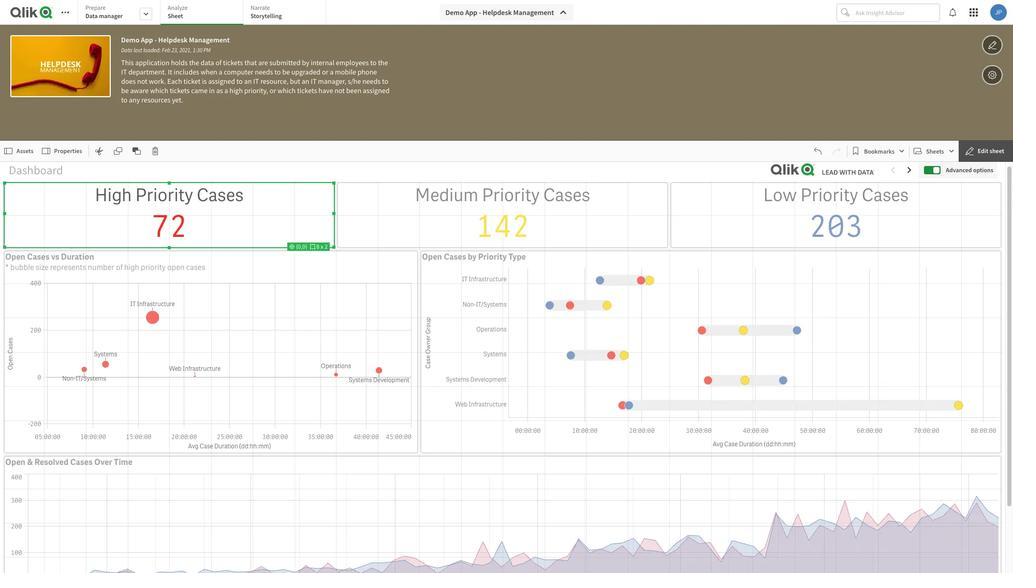 Task type: locate. For each thing, give the bounding box(es) containing it.
0 horizontal spatial the
[[189, 58, 199, 67]]

1 horizontal spatial the
[[378, 58, 388, 67]]

priority inside high priority cases 72
[[135, 184, 193, 207]]

of right number
[[116, 263, 123, 273]]

0 horizontal spatial which
[[150, 86, 168, 95]]

0 vertical spatial -
[[479, 8, 481, 17]]

0 vertical spatial of
[[216, 58, 222, 67]]

8 x 2
[[315, 243, 328, 251]]

1 vertical spatial of
[[116, 263, 123, 273]]

- inside demo app - helpdesk management data last loaded: feb 23, 2021, 1:30 pm this application holds the data of tickets that are submitted by internal employees to the it department. it includes when a computer needs to be upgraded or a mobile phone does not work. each ticket is assigned to an it resource, but an it manager, s/he needs to be aware which tickets came in as a high priority, or which tickets have not been assigned to any resources yet.
[[155, 35, 157, 45]]

application
[[0, 0, 1013, 574]]

be left but on the left of the page
[[282, 67, 290, 77]]

cases inside high priority cases 72
[[197, 184, 244, 207]]

high left priority
[[124, 263, 139, 273]]

submitted
[[269, 58, 300, 67]]

0 horizontal spatial of
[[116, 263, 123, 273]]

0 horizontal spatial or
[[270, 86, 276, 95]]

cases inside the open cases vs duration * bubble size represents number of high priority open cases
[[27, 252, 49, 263]]

demo app - helpdesk management data last loaded: feb 23, 2021, 1:30 pm this application holds the data of tickets that are submitted by internal employees to the it department. it includes when a computer needs to be upgraded or a mobile phone does not work. each ticket is assigned to an it resource, but an it manager, s/he needs to be aware which tickets came in as a high priority, or which tickets have not been assigned to any resources yet.
[[121, 35, 391, 105]]

management inside demo app - helpdesk management data last loaded: feb 23, 2021, 1:30 pm this application holds the data of tickets that are submitted by internal employees to the it department. it includes when a computer needs to be upgraded or a mobile phone does not work. each ticket is assigned to an it resource, but an it manager, s/he needs to be aware which tickets came in as a high priority, or which tickets have not been assigned to any resources yet.
[[189, 35, 230, 45]]

medium priority cases 142
[[415, 184, 590, 246]]

1 vertical spatial app
[[141, 35, 153, 45]]

helpdesk inside demo app - helpdesk management button
[[483, 8, 512, 17]]

0 horizontal spatial by
[[302, 58, 309, 67]]

the right the "phone" in the top of the page
[[378, 58, 388, 67]]

paste image
[[132, 147, 141, 155]]

an
[[244, 77, 252, 86], [302, 77, 309, 86]]

cases
[[197, 184, 244, 207], [543, 184, 590, 207], [862, 184, 909, 207], [27, 252, 49, 263], [444, 252, 466, 263], [70, 457, 93, 468]]

0 horizontal spatial assigned
[[208, 77, 235, 86]]

next sheet: performance image
[[906, 166, 914, 174]]

sheet
[[168, 12, 183, 20]]

internal
[[311, 58, 334, 67]]

priority inside medium priority cases 142
[[482, 184, 540, 207]]

by down 142
[[468, 252, 477, 263]]

manager
[[99, 12, 123, 20]]

1 the from the left
[[189, 58, 199, 67]]

0 horizontal spatial app
[[141, 35, 153, 45]]

priority inside low priority cases 203
[[800, 184, 858, 207]]

72
[[151, 207, 187, 246]]

1 vertical spatial data
[[121, 47, 132, 54]]

management inside button
[[513, 8, 554, 17]]

1 horizontal spatial data
[[121, 47, 132, 54]]

ticket
[[184, 77, 201, 86]]

an down that
[[244, 77, 252, 86]]

0 horizontal spatial -
[[155, 35, 157, 45]]

demo for demo app - helpdesk management
[[445, 8, 464, 17]]

edit sheet
[[978, 147, 1004, 155]]

1 vertical spatial high
[[124, 263, 139, 273]]

demo inside demo app - helpdesk management data last loaded: feb 23, 2021, 1:30 pm this application holds the data of tickets that are submitted by internal employees to the it department. it includes when a computer needs to be upgraded or a mobile phone does not work. each ticket is assigned to an it resource, but an it manager, s/he needs to be aware which tickets came in as a high priority, or which tickets have not been assigned to any resources yet.
[[121, 35, 139, 45]]

helpdesk for demo app - helpdesk management data last loaded: feb 23, 2021, 1:30 pm this application holds the data of tickets that are submitted by internal employees to the it department. it includes when a computer needs to be upgraded or a mobile phone does not work. each ticket is assigned to an it resource, but an it manager, s/he needs to be aware which tickets came in as a high priority, or which tickets have not been assigned to any resources yet.
[[158, 35, 188, 45]]

high right as
[[229, 86, 243, 95]]

of
[[216, 58, 222, 67], [116, 263, 123, 273]]

1 vertical spatial be
[[121, 86, 129, 95]]

includes
[[174, 67, 199, 77]]

0 vertical spatial data
[[85, 12, 98, 20]]

1 horizontal spatial by
[[468, 252, 477, 263]]

which down upgraded
[[278, 86, 296, 95]]

1 vertical spatial helpdesk
[[158, 35, 188, 45]]

delete image
[[151, 147, 159, 155]]

sheets
[[926, 147, 944, 155]]

this
[[121, 58, 134, 67]]

1 vertical spatial -
[[155, 35, 157, 45]]

demo
[[445, 8, 464, 17], [121, 35, 139, 45]]

1 vertical spatial management
[[189, 35, 230, 45]]

priority for 203
[[800, 184, 858, 207]]

open for open & resolved cases over time
[[5, 457, 25, 468]]

1 horizontal spatial not
[[335, 86, 345, 95]]

0 horizontal spatial an
[[244, 77, 252, 86]]

x
[[321, 243, 323, 251]]

been
[[346, 86, 361, 95]]

to right the "phone" in the top of the page
[[382, 77, 388, 86]]

- for demo app - helpdesk management
[[479, 8, 481, 17]]

0 vertical spatial high
[[229, 86, 243, 95]]

0 vertical spatial or
[[322, 67, 328, 77]]

0 horizontal spatial demo
[[121, 35, 139, 45]]

0 horizontal spatial high
[[124, 263, 139, 273]]

as
[[216, 86, 223, 95]]

be left any
[[121, 86, 129, 95]]

23,
[[171, 47, 178, 54]]

work.
[[149, 77, 166, 86]]

1 horizontal spatial helpdesk
[[483, 8, 512, 17]]

0 vertical spatial helpdesk
[[483, 8, 512, 17]]

number
[[88, 263, 114, 273]]

- inside button
[[479, 8, 481, 17]]

0 horizontal spatial data
[[85, 12, 98, 20]]

open
[[167, 263, 184, 273]]

assigned right is
[[208, 77, 235, 86]]

1 vertical spatial or
[[270, 86, 276, 95]]

which right aware
[[150, 86, 168, 95]]

prepare
[[85, 4, 106, 11]]

it left resource,
[[253, 77, 259, 86]]

each
[[167, 77, 182, 86]]

0 horizontal spatial not
[[137, 77, 147, 86]]

low priority cases 203
[[763, 184, 909, 246]]

data
[[85, 12, 98, 20], [121, 47, 132, 54]]

narrate
[[251, 4, 270, 11]]

which
[[150, 86, 168, 95], [278, 86, 296, 95]]

a
[[219, 67, 222, 77], [330, 67, 334, 77], [224, 86, 228, 95]]

a left mobile
[[330, 67, 334, 77]]

1 horizontal spatial app
[[465, 8, 477, 17]]

an right but on the left of the page
[[302, 77, 309, 86]]

application containing 72
[[0, 0, 1013, 574]]

1 vertical spatial by
[[468, 252, 477, 263]]

high inside demo app - helpdesk management data last loaded: feb 23, 2021, 1:30 pm this application holds the data of tickets that are submitted by internal employees to the it department. it includes when a computer needs to be upgraded or a mobile phone does not work. each ticket is assigned to an it resource, but an it manager, s/he needs to be aware which tickets came in as a high priority, or which tickets have not been assigned to any resources yet.
[[229, 86, 243, 95]]

data inside prepare data manager
[[85, 12, 98, 20]]

to
[[370, 58, 377, 67], [274, 67, 281, 77], [236, 77, 243, 86], [382, 77, 388, 86], [121, 95, 127, 105]]

helpdesk for demo app - helpdesk management
[[483, 8, 512, 17]]

needs up priority,
[[255, 67, 273, 77]]

- for demo app - helpdesk management data last loaded: feb 23, 2021, 1:30 pm this application holds the data of tickets that are submitted by internal employees to the it department. it includes when a computer needs to be upgraded or a mobile phone does not work. each ticket is assigned to an it resource, but an it manager, s/he needs to be aware which tickets came in as a high priority, or which tickets have not been assigned to any resources yet.
[[155, 35, 157, 45]]

upgraded
[[291, 67, 321, 77]]

0 vertical spatial app
[[465, 8, 477, 17]]

1 horizontal spatial or
[[322, 67, 328, 77]]

manager,
[[318, 77, 346, 86]]

sheets button
[[912, 143, 957, 159]]

1 horizontal spatial which
[[278, 86, 296, 95]]

1 vertical spatial demo
[[121, 35, 139, 45]]

0 horizontal spatial management
[[189, 35, 230, 45]]

1 horizontal spatial an
[[302, 77, 309, 86]]

to left any
[[121, 95, 127, 105]]

by
[[302, 58, 309, 67], [468, 252, 477, 263]]

it left department.
[[121, 67, 127, 77]]

yet.
[[172, 95, 183, 105]]

app inside demo app - helpdesk management data last loaded: feb 23, 2021, 1:30 pm this application holds the data of tickets that are submitted by internal employees to the it department. it includes when a computer needs to be upgraded or a mobile phone does not work. each ticket is assigned to an it resource, but an it manager, s/he needs to be aware which tickets came in as a high priority, or which tickets have not been assigned to any resources yet.
[[141, 35, 153, 45]]

not right does
[[137, 77, 147, 86]]

1 horizontal spatial of
[[216, 58, 222, 67]]

demo app - helpdesk management
[[445, 8, 554, 17]]

not right have
[[335, 86, 345, 95]]

0 horizontal spatial tickets
[[170, 86, 190, 95]]

1 horizontal spatial -
[[479, 8, 481, 17]]

tickets left came
[[170, 86, 190, 95]]

app for demo app - helpdesk management data last loaded: feb 23, 2021, 1:30 pm this application holds the data of tickets that are submitted by internal employees to the it department. it includes when a computer needs to be upgraded or a mobile phone does not work. each ticket is assigned to an it resource, but an it manager, s/he needs to be aware which tickets came in as a high priority, or which tickets have not been assigned to any resources yet.
[[141, 35, 153, 45]]

0 horizontal spatial be
[[121, 86, 129, 95]]

sheet
[[990, 147, 1004, 155]]

a right "when"
[[219, 67, 222, 77]]

assigned down the "phone" in the top of the page
[[363, 86, 390, 95]]

but
[[290, 77, 300, 86]]

high priority cases 72
[[95, 184, 244, 246]]

or right priority,
[[270, 86, 276, 95]]

it
[[168, 67, 172, 77]]

(0,0)
[[295, 243, 310, 251]]

0 horizontal spatial helpdesk
[[158, 35, 188, 45]]

a right as
[[224, 86, 228, 95]]

1 horizontal spatial demo
[[445, 8, 464, 17]]

1 horizontal spatial tickets
[[223, 58, 243, 67]]

tickets
[[223, 58, 243, 67], [170, 86, 190, 95], [297, 86, 317, 95]]

toolbar
[[0, 0, 1013, 141]]

tickets down upgraded
[[297, 86, 317, 95]]

priority for 72
[[135, 184, 193, 207]]

Ask Insight Advisor text field
[[854, 4, 940, 21]]

open cases by priority type
[[422, 252, 526, 263]]

data down prepare
[[85, 12, 98, 20]]

james peterson image
[[990, 4, 1007, 21]]

1 horizontal spatial be
[[282, 67, 290, 77]]

the down 1:30
[[189, 58, 199, 67]]

0 vertical spatial by
[[302, 58, 309, 67]]

priority
[[135, 184, 193, 207], [482, 184, 540, 207], [800, 184, 858, 207], [478, 252, 507, 263]]

toolbar containing demo app - helpdesk management
[[0, 0, 1013, 141]]

it left have
[[311, 77, 317, 86]]

or up have
[[322, 67, 328, 77]]

0 vertical spatial management
[[513, 8, 554, 17]]

needs
[[255, 67, 273, 77], [362, 77, 381, 86]]

app
[[465, 8, 477, 17], [141, 35, 153, 45]]

is
[[202, 77, 207, 86]]

tab list
[[78, 0, 330, 26]]

app inside button
[[465, 8, 477, 17]]

helpdesk
[[483, 8, 512, 17], [158, 35, 188, 45]]

data left last
[[121, 47, 132, 54]]

2 which from the left
[[278, 86, 296, 95]]

helpdesk inside demo app - helpdesk management data last loaded: feb 23, 2021, 1:30 pm this application holds the data of tickets that are submitted by internal employees to the it department. it includes when a computer needs to be upgraded or a mobile phone does not work. each ticket is assigned to an it resource, but an it manager, s/he needs to be aware which tickets came in as a high priority, or which tickets have not been assigned to any resources yet.
[[158, 35, 188, 45]]

demo inside button
[[445, 8, 464, 17]]

0 vertical spatial demo
[[445, 8, 464, 17]]

that
[[244, 58, 257, 67]]

open inside the open cases vs duration * bubble size represents number of high priority open cases
[[5, 252, 25, 263]]

advanced
[[946, 166, 972, 174]]

0 horizontal spatial a
[[219, 67, 222, 77]]

1 horizontal spatial management
[[513, 8, 554, 17]]

1 horizontal spatial needs
[[362, 77, 381, 86]]

copy image
[[114, 147, 122, 155]]

to left priority,
[[236, 77, 243, 86]]

undo image
[[814, 147, 822, 155]]

203
[[809, 207, 863, 246]]

open
[[5, 252, 25, 263], [422, 252, 442, 263], [5, 457, 25, 468]]

of right data
[[216, 58, 222, 67]]

assigned
[[208, 77, 235, 86], [363, 86, 390, 95]]

by left internal
[[302, 58, 309, 67]]

of inside the open cases vs duration * bubble size represents number of high priority open cases
[[116, 263, 123, 273]]

needs right s/he
[[362, 77, 381, 86]]

2 the from the left
[[378, 58, 388, 67]]

demo for demo app - helpdesk management data last loaded: feb 23, 2021, 1:30 pm this application holds the data of tickets that are submitted by internal employees to the it department. it includes when a computer needs to be upgraded or a mobile phone does not work. each ticket is assigned to an it resource, but an it manager, s/he needs to be aware which tickets came in as a high priority, or which tickets have not been assigned to any resources yet.
[[121, 35, 139, 45]]

high
[[229, 86, 243, 95], [124, 263, 139, 273]]

2021,
[[179, 47, 192, 54]]

1 horizontal spatial high
[[229, 86, 243, 95]]

2 an from the left
[[302, 77, 309, 86]]

edit
[[978, 147, 988, 155]]

tickets left that
[[223, 58, 243, 67]]



Task type: describe. For each thing, give the bounding box(es) containing it.
1 horizontal spatial it
[[253, 77, 259, 86]]

cases inside low priority cases 203
[[862, 184, 909, 207]]

last
[[134, 47, 142, 54]]

represents
[[50, 263, 86, 273]]

resource,
[[260, 77, 288, 86]]

high
[[95, 184, 132, 207]]

phone
[[358, 67, 377, 77]]

open cases vs duration * bubble size represents number of high priority open cases
[[5, 252, 205, 273]]

2 horizontal spatial a
[[330, 67, 334, 77]]

management for demo app - helpdesk management
[[513, 8, 554, 17]]

resolved
[[35, 457, 68, 468]]

cut image
[[95, 147, 103, 155]]

computer
[[224, 67, 253, 77]]

2 horizontal spatial tickets
[[297, 86, 317, 95]]

8
[[316, 243, 319, 251]]

of inside demo app - helpdesk management data last loaded: feb 23, 2021, 1:30 pm this application holds the data of tickets that are submitted by internal employees to the it department. it includes when a computer needs to be upgraded or a mobile phone does not work. each ticket is assigned to an it resource, but an it manager, s/he needs to be aware which tickets came in as a high priority, or which tickets have not been assigned to any resources yet.
[[216, 58, 222, 67]]

app options image
[[988, 69, 997, 81]]

department.
[[128, 67, 166, 77]]

1 horizontal spatial assigned
[[363, 86, 390, 95]]

app for demo app - helpdesk management
[[465, 8, 477, 17]]

bookmarks button
[[850, 143, 907, 159]]

edit sheet button
[[959, 140, 1013, 162]]

open for open cases by priority type
[[422, 252, 442, 263]]

feb
[[162, 47, 170, 54]]

loaded:
[[143, 47, 161, 54]]

pm
[[203, 47, 211, 54]]

priority
[[141, 263, 166, 273]]

data
[[201, 58, 214, 67]]

to right the are
[[274, 67, 281, 77]]

management for demo app - helpdesk management data last loaded: feb 23, 2021, 1:30 pm this application holds the data of tickets that are submitted by internal employees to the it department. it includes when a computer needs to be upgraded or a mobile phone does not work. each ticket is assigned to an it resource, but an it manager, s/he needs to be aware which tickets came in as a high priority, or which tickets have not been assigned to any resources yet.
[[189, 35, 230, 45]]

when
[[201, 67, 217, 77]]

2
[[325, 243, 328, 251]]

edit image
[[988, 39, 997, 51]]

employees
[[336, 58, 369, 67]]

prepare data manager
[[85, 4, 123, 20]]

1 an from the left
[[244, 77, 252, 86]]

size
[[36, 263, 48, 273]]

advanced options
[[946, 166, 993, 174]]

s/he
[[348, 77, 361, 86]]

application
[[135, 58, 169, 67]]

0 horizontal spatial needs
[[255, 67, 273, 77]]

&
[[27, 457, 33, 468]]

0 vertical spatial be
[[282, 67, 290, 77]]

142
[[475, 207, 530, 246]]

high inside the open cases vs duration * bubble size represents number of high priority open cases
[[124, 263, 139, 273]]

storytelling
[[251, 12, 282, 20]]

1:30
[[193, 47, 202, 54]]

mobile
[[335, 67, 356, 77]]

does
[[121, 77, 136, 86]]

any
[[129, 95, 140, 105]]

medium
[[415, 184, 478, 207]]

to right employees
[[370, 58, 377, 67]]

demo app - helpdesk management button
[[439, 4, 574, 21]]

came
[[191, 86, 208, 95]]

resources
[[141, 95, 170, 105]]

cases inside medium priority cases 142
[[543, 184, 590, 207]]

analyze sheet
[[168, 4, 188, 20]]

cases
[[186, 263, 205, 273]]

properties button
[[40, 143, 86, 159]]

over
[[94, 457, 112, 468]]

vs
[[51, 252, 59, 263]]

in
[[209, 86, 215, 95]]

have
[[319, 86, 333, 95]]

assets button
[[2, 143, 38, 159]]

bookmarks
[[864, 147, 895, 155]]

type
[[508, 252, 526, 263]]

analyze
[[168, 4, 188, 11]]

low
[[763, 184, 797, 207]]

holds
[[171, 58, 188, 67]]

open & resolved cases over time
[[5, 457, 132, 468]]

duration
[[61, 252, 94, 263]]

narrate storytelling
[[251, 4, 282, 20]]

properties
[[54, 147, 82, 155]]

priority,
[[244, 86, 268, 95]]

0 horizontal spatial it
[[121, 67, 127, 77]]

bubble
[[10, 263, 34, 273]]

data inside demo app - helpdesk management data last loaded: feb 23, 2021, 1:30 pm this application holds the data of tickets that are submitted by internal employees to the it department. it includes when a computer needs to be upgraded or a mobile phone does not work. each ticket is assigned to an it resource, but an it manager, s/he needs to be aware which tickets came in as a high priority, or which tickets have not been assigned to any resources yet.
[[121, 47, 132, 54]]

aware
[[130, 86, 149, 95]]

1 horizontal spatial a
[[224, 86, 228, 95]]

tab list containing prepare
[[78, 0, 330, 26]]

priority for 142
[[482, 184, 540, 207]]

are
[[258, 58, 268, 67]]

*
[[5, 263, 9, 273]]

2 horizontal spatial it
[[311, 77, 317, 86]]

options
[[973, 166, 993, 174]]

by inside demo app - helpdesk management data last loaded: feb 23, 2021, 1:30 pm this application holds the data of tickets that are submitted by internal employees to the it department. it includes when a computer needs to be upgraded or a mobile phone does not work. each ticket is assigned to an it resource, but an it manager, s/he needs to be aware which tickets came in as a high priority, or which tickets have not been assigned to any resources yet.
[[302, 58, 309, 67]]

1 which from the left
[[150, 86, 168, 95]]

time
[[114, 457, 132, 468]]

open for open cases vs duration * bubble size represents number of high priority open cases
[[5, 252, 25, 263]]

assets
[[17, 147, 33, 155]]



Task type: vqa. For each thing, say whether or not it's contained in the screenshot.
represents
yes



